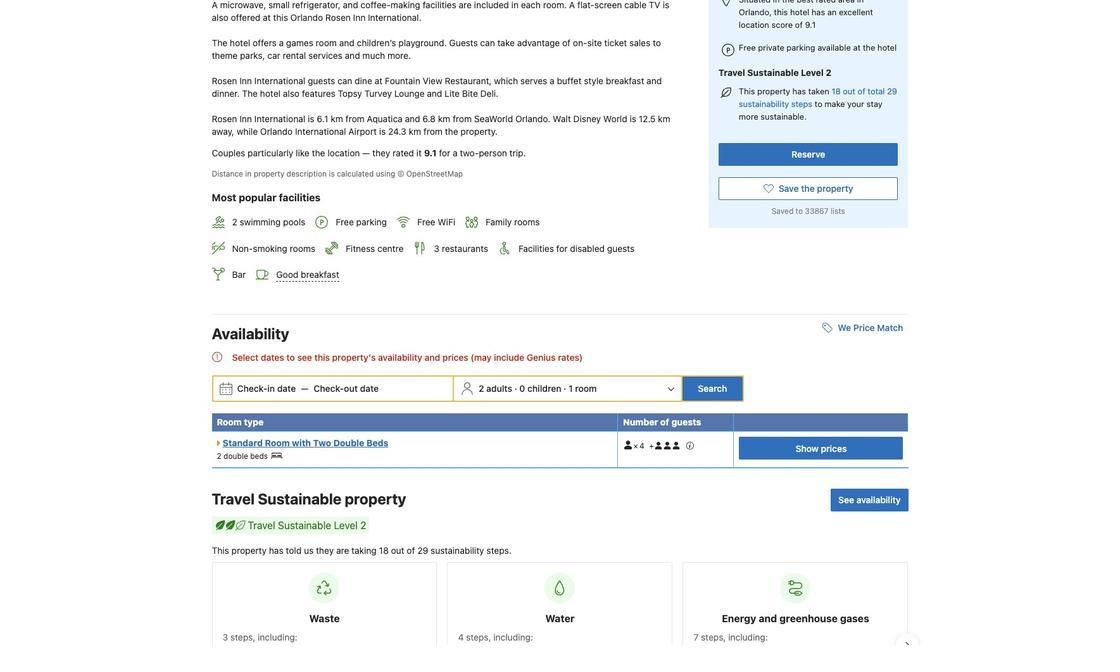 Task type: describe. For each thing, give the bounding box(es) containing it.
area
[[839, 0, 855, 4]]

prices inside region
[[443, 352, 469, 363]]

select
[[232, 352, 259, 363]]

this for this property has told us they are taking 18 out of 29 sustainability steps.
[[212, 546, 229, 556]]

and inside carousel region
[[759, 613, 778, 625]]

we
[[838, 323, 852, 333]]

description
[[287, 169, 327, 179]]

told
[[286, 546, 302, 556]]

we price match
[[838, 323, 904, 333]]

0 horizontal spatial —
[[301, 383, 309, 394]]

taken
[[809, 86, 830, 97]]

to inside to make your stay more sustainable.
[[815, 99, 823, 109]]

33867
[[806, 207, 829, 216]]

©
[[398, 169, 404, 179]]

non-
[[232, 243, 253, 254]]

room type
[[217, 417, 264, 428]]

prices inside button
[[822, 443, 847, 454]]

beds
[[250, 452, 268, 461]]

4 steps, including:
[[458, 632, 533, 643]]

including: for energy and greenhouse gases
[[729, 632, 768, 643]]

we price match button
[[818, 317, 909, 340]]

standard room with two double beds
[[223, 438, 389, 449]]

make
[[825, 99, 846, 109]]

check-out date button
[[309, 378, 384, 400]]

energy and greenhouse gases
[[722, 613, 870, 625]]

3 for 3 steps, including:
[[223, 632, 228, 643]]

2 double beds
[[217, 452, 268, 461]]

select dates to see this property's availability and prices (may include genius rates)
[[232, 352, 583, 363]]

energy
[[722, 613, 757, 625]]

check-in date button
[[232, 378, 301, 400]]

+
[[650, 442, 654, 451]]

see
[[297, 352, 312, 363]]

save the property
[[779, 183, 854, 194]]

family rooms
[[486, 217, 540, 228]]

reserve button
[[719, 143, 899, 166]]

1 vertical spatial location
[[328, 148, 360, 158]]

18 out of total 29 sustainability steps link
[[739, 86, 898, 109]]

1 · from the left
[[515, 383, 518, 394]]

total
[[868, 86, 885, 97]]

29 inside 18 out of total 29 sustainability steps
[[888, 86, 898, 97]]

travel sustainable level  2
[[719, 67, 832, 78]]

1 date from the left
[[277, 383, 296, 394]]

travel sustainable level 2
[[248, 520, 367, 532]]

travel for travel sustainable level 2
[[248, 520, 275, 532]]

18 inside 18 out of total 29 sustainability steps
[[832, 86, 841, 97]]

to inside region
[[287, 352, 295, 363]]

type
[[244, 417, 264, 428]]

pools
[[283, 217, 306, 228]]

search
[[698, 383, 728, 394]]

0 horizontal spatial rooms
[[290, 243, 316, 254]]

availability inside region
[[378, 352, 423, 363]]

children
[[528, 383, 562, 394]]

saved
[[772, 207, 794, 216]]

travel for travel sustainable level  2
[[719, 67, 746, 78]]

out inside 18 out of total 29 sustainability steps
[[843, 86, 856, 97]]

0 horizontal spatial out
[[344, 383, 358, 394]]

2 vertical spatial out
[[391, 546, 405, 556]]

greenhouse
[[780, 613, 838, 625]]

of inside situated in the best rated area in orlando, this hotel has an excellent location score of 9.1
[[796, 20, 803, 30]]

rated inside situated in the best rated area in orlando, this hotel has an excellent location score of 9.1
[[816, 0, 836, 4]]

in up excellent
[[858, 0, 864, 4]]

couples particularly like the location — they rated it 9.1 for a two-person trip.
[[212, 148, 526, 158]]

4 inside 4 adults, 3 children element
[[640, 442, 645, 451]]

carousel region
[[202, 558, 919, 646]]

distance in property description is calculated using © openstreetmap
[[212, 169, 463, 179]]

of up 4 adults, 3 children element
[[661, 417, 670, 428]]

adults
[[487, 383, 512, 394]]

0 horizontal spatial 18
[[379, 546, 389, 556]]

reserve
[[792, 149, 826, 160]]

genius
[[527, 352, 556, 363]]

sustainable for travel sustainable level 2
[[278, 520, 331, 532]]

particularly
[[248, 148, 294, 158]]

2 swimming pools
[[232, 217, 306, 228]]

3 for 3 restaurants
[[434, 243, 440, 254]]

including: for waste
[[258, 632, 298, 643]]

best
[[797, 0, 814, 4]]

double
[[224, 452, 248, 461]]

1 horizontal spatial parking
[[787, 42, 816, 52]]

level for travel sustainable level  2
[[802, 67, 824, 78]]

location inside situated in the best rated area in orlando, this hotel has an excellent location score of 9.1
[[739, 20, 770, 30]]

rates)
[[558, 352, 583, 363]]

has inside situated in the best rated area in orlando, this hotel has an excellent location score of 9.1
[[812, 7, 826, 17]]

property's
[[332, 352, 376, 363]]

sustainable for travel sustainable property
[[258, 490, 342, 508]]

standard
[[223, 438, 263, 449]]

couples
[[212, 148, 245, 158]]

private
[[759, 42, 785, 52]]

0
[[520, 383, 526, 394]]

good
[[276, 269, 299, 280]]

hotel inside situated in the best rated area in orlando, this hotel has an excellent location score of 9.1
[[791, 7, 810, 17]]

waste
[[309, 613, 340, 625]]

0 horizontal spatial sustainability
[[431, 546, 484, 556]]

0 vertical spatial room
[[217, 417, 242, 428]]

has for this property has taken
[[793, 86, 807, 97]]

your
[[848, 99, 865, 109]]

0 vertical spatial they
[[373, 148, 390, 158]]

score
[[772, 20, 793, 30]]

× 4
[[634, 442, 645, 451]]

saved to 33867 lists
[[772, 207, 846, 216]]

(may
[[471, 352, 492, 363]]

are
[[336, 546, 349, 556]]

an
[[828, 7, 837, 17]]

2 for 2 adults · 0 children · 1 room
[[479, 383, 484, 394]]

in for situated in the best rated area in orlando, this hotel has an excellent location score of 9.1
[[774, 0, 780, 4]]

2 adults · 0 children · 1 room button
[[456, 377, 681, 401]]

it
[[417, 148, 422, 158]]

check-in date — check-out date
[[237, 383, 379, 394]]

1 horizontal spatial room
[[265, 438, 290, 449]]

water
[[546, 613, 575, 625]]

see
[[839, 495, 855, 506]]

in for check-in date — check-out date
[[268, 383, 275, 394]]

show prices button
[[740, 437, 904, 460]]

the right at
[[863, 42, 876, 52]]

sustainable.
[[761, 112, 807, 122]]

0 horizontal spatial 9.1
[[424, 148, 437, 158]]

0 vertical spatial guests
[[608, 243, 635, 254]]

free for free parking
[[336, 217, 354, 228]]

travel for travel sustainable property
[[212, 490, 255, 508]]

2 date from the left
[[360, 383, 379, 394]]

orlando,
[[739, 7, 772, 17]]

trip.
[[510, 148, 526, 158]]

save the property button
[[719, 178, 899, 200]]

to make your stay more sustainable.
[[739, 99, 883, 122]]

2 up taken
[[826, 67, 832, 78]]

select dates to see this property's availability and prices (may include genius rates) region
[[212, 350, 909, 366]]



Task type: locate. For each thing, give the bounding box(es) containing it.
1
[[569, 383, 573, 394]]

situated in the best rated area in orlando, this hotel has an excellent location score of 9.1
[[739, 0, 874, 30]]

guests right the disabled on the top right of the page
[[608, 243, 635, 254]]

2 up taking
[[361, 520, 367, 532]]

check- down select
[[237, 383, 268, 394]]

1 horizontal spatial hotel
[[878, 42, 897, 52]]

4 adults, 3 children element
[[624, 437, 695, 451]]

location up distance in property description is calculated using © openstreetmap
[[328, 148, 360, 158]]

the inside situated in the best rated area in orlando, this hotel has an excellent location score of 9.1
[[783, 0, 795, 4]]

in right distance
[[245, 169, 252, 179]]

0 horizontal spatial guests
[[608, 243, 635, 254]]

free private parking available at the hotel
[[739, 42, 897, 52]]

3 inside carousel region
[[223, 632, 228, 643]]

18 up make on the right of page
[[832, 86, 841, 97]]

this inside situated in the best rated area in orlando, this hotel has an excellent location score of 9.1
[[774, 7, 788, 17]]

facilities
[[279, 192, 321, 203]]

steps.
[[487, 546, 512, 556]]

smoking
[[253, 243, 288, 254]]

1 horizontal spatial 29
[[888, 86, 898, 97]]

2 horizontal spatial has
[[812, 7, 826, 17]]

0 vertical spatial for
[[439, 148, 451, 158]]

1 horizontal spatial steps,
[[466, 632, 491, 643]]

0 horizontal spatial and
[[425, 352, 441, 363]]

of inside 18 out of total 29 sustainability steps
[[858, 86, 866, 97]]

lists
[[831, 207, 846, 216]]

property for save the property
[[818, 183, 854, 194]]

sustainable up travel sustainable level 2
[[258, 490, 342, 508]]

1 vertical spatial hotel
[[878, 42, 897, 52]]

0 vertical spatial hotel
[[791, 7, 810, 17]]

1 vertical spatial 4
[[458, 632, 464, 643]]

0 horizontal spatial 3
[[223, 632, 228, 643]]

sustainable for travel sustainable level  2
[[748, 67, 799, 78]]

1 vertical spatial prices
[[822, 443, 847, 454]]

this up score
[[774, 7, 788, 17]]

with
[[292, 438, 311, 449]]

hotel down best
[[791, 7, 810, 17]]

search button
[[683, 377, 743, 401]]

has left told
[[269, 546, 284, 556]]

1 check- from the left
[[237, 383, 268, 394]]

— up 'calculated'
[[363, 148, 370, 158]]

parking down score
[[787, 42, 816, 52]]

0 vertical spatial out
[[843, 86, 856, 97]]

like
[[296, 148, 310, 158]]

parking up fitness centre
[[356, 217, 387, 228]]

0 horizontal spatial has
[[269, 546, 284, 556]]

travel down double
[[212, 490, 255, 508]]

18 right taking
[[379, 546, 389, 556]]

0 horizontal spatial steps,
[[231, 632, 256, 643]]

the inside dropdown button
[[802, 183, 815, 194]]

date
[[277, 383, 296, 394], [360, 383, 379, 394]]

2 horizontal spatial steps,
[[701, 632, 726, 643]]

prices right show
[[822, 443, 847, 454]]

· left 0
[[515, 383, 518, 394]]

room left type
[[217, 417, 242, 428]]

using
[[376, 169, 396, 179]]

3 steps, including:
[[223, 632, 298, 643]]

0 vertical spatial travel
[[719, 67, 746, 78]]

1 vertical spatial sustainable
[[258, 490, 342, 508]]

2 for 2 swimming pools
[[232, 217, 237, 228]]

1 horizontal spatial —
[[363, 148, 370, 158]]

— down see in the bottom of the page
[[301, 383, 309, 394]]

breakfast
[[301, 269, 339, 280]]

room
[[576, 383, 597, 394]]

0 horizontal spatial free
[[336, 217, 354, 228]]

1 vertical spatial level
[[334, 520, 358, 532]]

they up using
[[373, 148, 390, 158]]

distance
[[212, 169, 243, 179]]

1 horizontal spatial guests
[[672, 417, 702, 428]]

18 out of total 29 sustainability steps
[[739, 86, 898, 109]]

1 including: from the left
[[258, 632, 298, 643]]

1 horizontal spatial check-
[[314, 383, 344, 394]]

has
[[812, 7, 826, 17], [793, 86, 807, 97], [269, 546, 284, 556]]

of right taking
[[407, 546, 415, 556]]

us
[[304, 546, 314, 556]]

this
[[739, 86, 756, 97], [212, 546, 229, 556]]

see availability button
[[831, 489, 909, 512]]

1 horizontal spatial this
[[774, 7, 788, 17]]

level up taken
[[802, 67, 824, 78]]

most
[[212, 192, 237, 203]]

9.1 right it at the left top of page
[[424, 148, 437, 158]]

2 check- from the left
[[314, 383, 344, 394]]

for left the disabled on the top right of the page
[[557, 243, 568, 254]]

out down property's
[[344, 383, 358, 394]]

1 horizontal spatial date
[[360, 383, 379, 394]]

2 vertical spatial sustainable
[[278, 520, 331, 532]]

show prices
[[796, 443, 847, 454]]

room up beds
[[265, 438, 290, 449]]

0 horizontal spatial 29
[[418, 546, 429, 556]]

1 horizontal spatial ·
[[564, 383, 567, 394]]

2 adults · 0 children · 1 room
[[479, 383, 597, 394]]

property up 'lists'
[[818, 183, 854, 194]]

free for free private parking available at the hotel
[[739, 42, 756, 52]]

0 vertical spatial location
[[739, 20, 770, 30]]

disabled
[[570, 243, 605, 254]]

two
[[313, 438, 331, 449]]

facilities
[[519, 243, 554, 254]]

sustainable up this property has taken
[[748, 67, 799, 78]]

1 horizontal spatial 3
[[434, 243, 440, 254]]

1 horizontal spatial for
[[557, 243, 568, 254]]

1 vertical spatial availability
[[857, 495, 901, 506]]

1 vertical spatial 9.1
[[424, 148, 437, 158]]

level for travel sustainable level 2
[[334, 520, 358, 532]]

property left told
[[232, 546, 267, 556]]

1 horizontal spatial has
[[793, 86, 807, 97]]

0 vertical spatial and
[[425, 352, 441, 363]]

restaurants
[[442, 243, 488, 254]]

2 horizontal spatial out
[[843, 86, 856, 97]]

1 vertical spatial has
[[793, 86, 807, 97]]

1 horizontal spatial level
[[802, 67, 824, 78]]

at
[[854, 42, 861, 52]]

property for distance in property description is calculated using © openstreetmap
[[254, 169, 285, 179]]

number of guests
[[624, 417, 702, 428]]

property inside dropdown button
[[818, 183, 854, 194]]

popular
[[239, 192, 277, 203]]

facilities for disabled guests
[[519, 243, 635, 254]]

0 horizontal spatial this
[[212, 546, 229, 556]]

openstreetmap
[[407, 169, 463, 179]]

and right energy
[[759, 613, 778, 625]]

1 horizontal spatial to
[[796, 207, 803, 216]]

has left the an
[[812, 7, 826, 17]]

bar
[[232, 269, 246, 280]]

of up your
[[858, 86, 866, 97]]

check-
[[237, 383, 268, 394], [314, 383, 344, 394]]

prices
[[443, 352, 469, 363], [822, 443, 847, 454]]

1 horizontal spatial they
[[373, 148, 390, 158]]

29 right total
[[888, 86, 898, 97]]

4 inside carousel region
[[458, 632, 464, 643]]

in for distance in property description is calculated using © openstreetmap
[[245, 169, 252, 179]]

sustainability left steps.
[[431, 546, 484, 556]]

to left see in the bottom of the page
[[287, 352, 295, 363]]

9.1 down best
[[806, 20, 816, 30]]

this
[[774, 7, 788, 17], [315, 352, 330, 363]]

this right see in the bottom of the page
[[315, 352, 330, 363]]

3 steps, from the left
[[701, 632, 726, 643]]

1 vertical spatial this
[[315, 352, 330, 363]]

0 vertical spatial rooms
[[515, 217, 540, 228]]

the right the save
[[802, 183, 815, 194]]

free left wifi
[[418, 217, 436, 228]]

has for this property has told us they are taking 18 out of 29 sustainability steps.
[[269, 546, 284, 556]]

1 vertical spatial sustainability
[[431, 546, 484, 556]]

1 vertical spatial to
[[796, 207, 803, 216]]

2 horizontal spatial free
[[739, 42, 756, 52]]

0 horizontal spatial location
[[328, 148, 360, 158]]

and left the (may
[[425, 352, 441, 363]]

1 vertical spatial for
[[557, 243, 568, 254]]

and inside region
[[425, 352, 441, 363]]

level
[[802, 67, 824, 78], [334, 520, 358, 532]]

of right score
[[796, 20, 803, 30]]

0 vertical spatial availability
[[378, 352, 423, 363]]

0 horizontal spatial ·
[[515, 383, 518, 394]]

0 horizontal spatial room
[[217, 417, 242, 428]]

rooms up facilities
[[515, 217, 540, 228]]

room
[[217, 417, 242, 428], [265, 438, 290, 449]]

this inside region
[[315, 352, 330, 363]]

swimming
[[240, 217, 281, 228]]

1 horizontal spatial rooms
[[515, 217, 540, 228]]

save
[[779, 183, 799, 194]]

rooms
[[515, 217, 540, 228], [290, 243, 316, 254]]

match
[[878, 323, 904, 333]]

level up are
[[334, 520, 358, 532]]

9.1 inside situated in the best rated area in orlando, this hotel has an excellent location score of 9.1
[[806, 20, 816, 30]]

property up taking
[[345, 490, 406, 508]]

free left the private
[[739, 42, 756, 52]]

0 horizontal spatial parking
[[356, 217, 387, 228]]

1 horizontal spatial including:
[[494, 632, 533, 643]]

standard room with two double beds link
[[217, 438, 389, 449]]

0 horizontal spatial including:
[[258, 632, 298, 643]]

steps, for waste
[[231, 632, 256, 643]]

guests up 4 adults, 3 children element
[[672, 417, 702, 428]]

0 vertical spatial level
[[802, 67, 824, 78]]

1 vertical spatial rooms
[[290, 243, 316, 254]]

1 vertical spatial parking
[[356, 217, 387, 228]]

2
[[826, 67, 832, 78], [232, 217, 237, 228], [479, 383, 484, 394], [217, 452, 222, 461], [361, 520, 367, 532]]

free for free wifi
[[418, 217, 436, 228]]

this for this property has taken
[[739, 86, 756, 97]]

fitness centre
[[346, 243, 404, 254]]

3 including: from the left
[[729, 632, 768, 643]]

travel down travel sustainable property
[[248, 520, 275, 532]]

they right us
[[316, 546, 334, 556]]

1 horizontal spatial availability
[[857, 495, 901, 506]]

sustainable
[[748, 67, 799, 78], [258, 490, 342, 508], [278, 520, 331, 532]]

hotel right at
[[878, 42, 897, 52]]

1 vertical spatial they
[[316, 546, 334, 556]]

0 vertical spatial 3
[[434, 243, 440, 254]]

2 left adults
[[479, 383, 484, 394]]

travel up more
[[719, 67, 746, 78]]

to right saved
[[796, 207, 803, 216]]

1 vertical spatial guests
[[672, 417, 702, 428]]

steps, for water
[[466, 632, 491, 643]]

sustainability up more
[[739, 99, 790, 109]]

out right taking
[[391, 546, 405, 556]]

guests
[[608, 243, 635, 254], [672, 417, 702, 428]]

1 vertical spatial out
[[344, 383, 358, 394]]

sustainable up us
[[278, 520, 331, 532]]

availability inside button
[[857, 495, 901, 506]]

free up fitness
[[336, 217, 354, 228]]

good breakfast
[[276, 269, 339, 280]]

price
[[854, 323, 875, 333]]

prices left the (may
[[443, 352, 469, 363]]

0 vertical spatial this
[[774, 7, 788, 17]]

1 vertical spatial 29
[[418, 546, 429, 556]]

date down property's
[[360, 383, 379, 394]]

to down taken
[[815, 99, 823, 109]]

location
[[739, 20, 770, 30], [328, 148, 360, 158]]

availability right see
[[857, 495, 901, 506]]

two-
[[460, 148, 479, 158]]

1 horizontal spatial 4
[[640, 442, 645, 451]]

1 horizontal spatial sustainability
[[739, 99, 790, 109]]

0 horizontal spatial prices
[[443, 352, 469, 363]]

in down "dates"
[[268, 383, 275, 394]]

steps
[[792, 99, 813, 109]]

stay
[[867, 99, 883, 109]]

rated left it at the left top of page
[[393, 148, 414, 158]]

2 · from the left
[[564, 383, 567, 394]]

the left best
[[783, 0, 795, 4]]

9.1
[[806, 20, 816, 30], [424, 148, 437, 158]]

1 horizontal spatial out
[[391, 546, 405, 556]]

date down "dates"
[[277, 383, 296, 394]]

0 vertical spatial parking
[[787, 42, 816, 52]]

wifi
[[438, 217, 456, 228]]

1 vertical spatial and
[[759, 613, 778, 625]]

person
[[479, 148, 507, 158]]

sustainability inside 18 out of total 29 sustainability steps
[[739, 99, 790, 109]]

property down the travel sustainable level  2
[[758, 86, 791, 97]]

2 for 2 double beds
[[217, 452, 222, 461]]

situated
[[739, 0, 771, 4]]

0 horizontal spatial to
[[287, 352, 295, 363]]

0 vertical spatial this
[[739, 86, 756, 97]]

1 vertical spatial travel
[[212, 490, 255, 508]]

in right situated
[[774, 0, 780, 4]]

this property has taken
[[739, 86, 832, 97]]

0 vertical spatial 29
[[888, 86, 898, 97]]

29 right taking
[[418, 546, 429, 556]]

location down orlando,
[[739, 20, 770, 30]]

0 vertical spatial sustainable
[[748, 67, 799, 78]]

0 vertical spatial 18
[[832, 86, 841, 97]]

has up "steps"
[[793, 86, 807, 97]]

·
[[515, 383, 518, 394], [564, 383, 567, 394]]

1 steps, from the left
[[231, 632, 256, 643]]

availability right property's
[[378, 352, 423, 363]]

1 vertical spatial room
[[265, 438, 290, 449]]

sustainability
[[739, 99, 790, 109], [431, 546, 484, 556]]

2 inside dropdown button
[[479, 383, 484, 394]]

0 vertical spatial sustainability
[[739, 99, 790, 109]]

1 vertical spatial —
[[301, 383, 309, 394]]

including: for water
[[494, 632, 533, 643]]

×
[[634, 442, 638, 451]]

see availability
[[839, 495, 901, 506]]

2 vertical spatial travel
[[248, 520, 275, 532]]

for left the a
[[439, 148, 451, 158]]

free wifi
[[418, 217, 456, 228]]

2 vertical spatial to
[[287, 352, 295, 363]]

1 horizontal spatial this
[[739, 86, 756, 97]]

non-smoking rooms
[[232, 243, 316, 254]]

0 horizontal spatial this
[[315, 352, 330, 363]]

property down "particularly"
[[254, 169, 285, 179]]

0 vertical spatial prices
[[443, 352, 469, 363]]

0 horizontal spatial availability
[[378, 352, 423, 363]]

0 horizontal spatial rated
[[393, 148, 414, 158]]

the right like
[[312, 148, 325, 158]]

1 horizontal spatial free
[[418, 217, 436, 228]]

1 horizontal spatial rated
[[816, 0, 836, 4]]

rooms up good breakfast
[[290, 243, 316, 254]]

2 including: from the left
[[494, 632, 533, 643]]

3 restaurants
[[434, 243, 488, 254]]

check- down property's
[[314, 383, 344, 394]]

property for travel sustainable property
[[345, 490, 406, 508]]

· left 1 on the bottom right of page
[[564, 383, 567, 394]]

steps,
[[231, 632, 256, 643], [466, 632, 491, 643], [701, 632, 726, 643]]

1 vertical spatial rated
[[393, 148, 414, 158]]

1 horizontal spatial 9.1
[[806, 20, 816, 30]]

number
[[624, 417, 659, 428]]

2 steps, from the left
[[466, 632, 491, 643]]

steps, for energy and greenhouse gases
[[701, 632, 726, 643]]

2 horizontal spatial including:
[[729, 632, 768, 643]]

most popular facilities
[[212, 192, 321, 203]]

2 left double
[[217, 452, 222, 461]]

this property has told us they are taking 18 out of 29 sustainability steps.
[[212, 546, 512, 556]]

7 steps, including:
[[694, 632, 768, 643]]

availability
[[212, 325, 289, 343]]

0 horizontal spatial they
[[316, 546, 334, 556]]

rated up the an
[[816, 0, 836, 4]]

out up your
[[843, 86, 856, 97]]

2 left the swimming
[[232, 217, 237, 228]]



Task type: vqa. For each thing, say whether or not it's contained in the screenshot.
info
no



